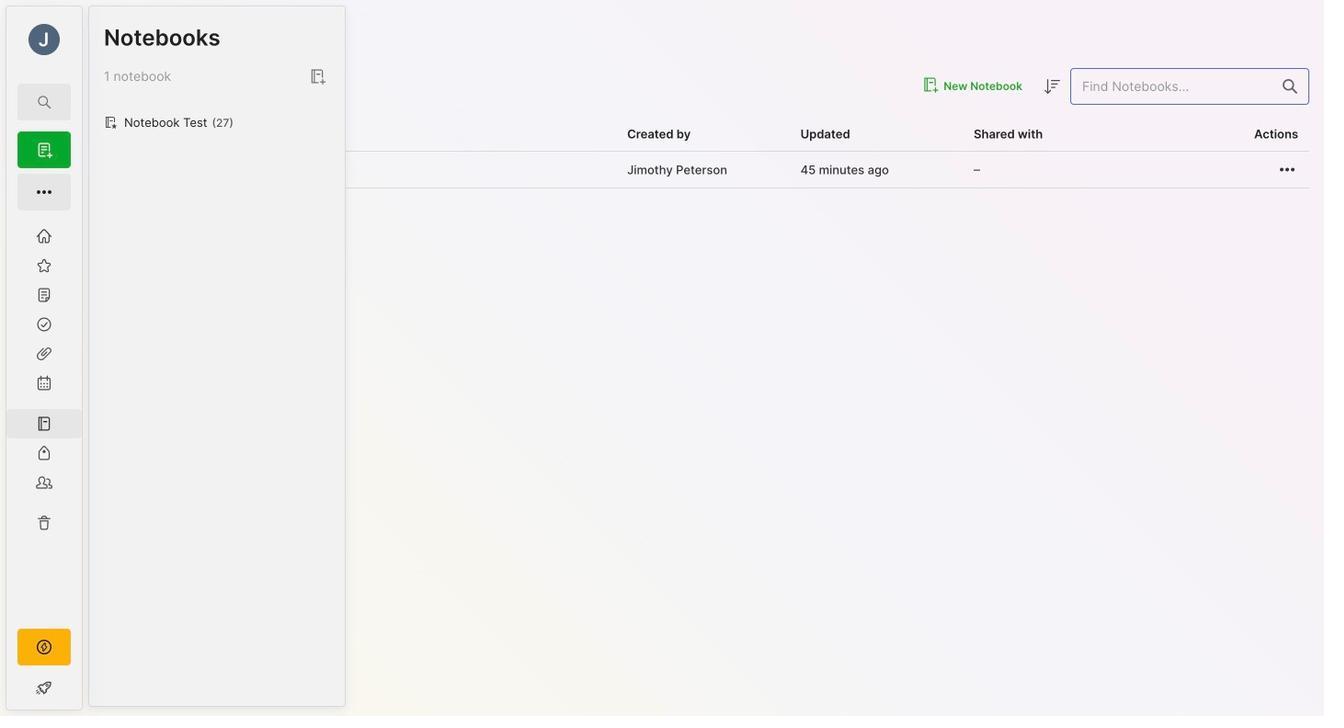 Task type: describe. For each thing, give the bounding box(es) containing it.
main element
[[0, 0, 88, 716]]

Find Notebooks… text field
[[1071, 71, 1272, 102]]

home image
[[35, 227, 53, 246]]

account image
[[29, 24, 60, 55]]



Task type: vqa. For each thing, say whether or not it's contained in the screenshot.
Expand Notebooks icon
no



Task type: locate. For each thing, give the bounding box(es) containing it.
1 new note image from the top
[[33, 139, 55, 161]]

Account field
[[6, 21, 82, 58]]

2 new note image from the top
[[33, 181, 55, 203]]

edit search image
[[33, 91, 55, 113]]

upgrade image
[[33, 636, 55, 658]]

tree
[[6, 222, 82, 612]]

1 vertical spatial new note image
[[33, 181, 55, 203]]

new note image up the home icon on the left top of page
[[33, 181, 55, 203]]

click to expand image
[[80, 682, 94, 704]]

new note image down 'edit search' image
[[33, 139, 55, 161]]

row
[[103, 152, 1309, 188]]

tree inside the "main" 'element'
[[6, 222, 82, 612]]

Help and Learning task checklist field
[[6, 673, 82, 703]]

0 vertical spatial new note image
[[33, 139, 55, 161]]

new note image
[[33, 139, 55, 161], [33, 181, 55, 203]]



